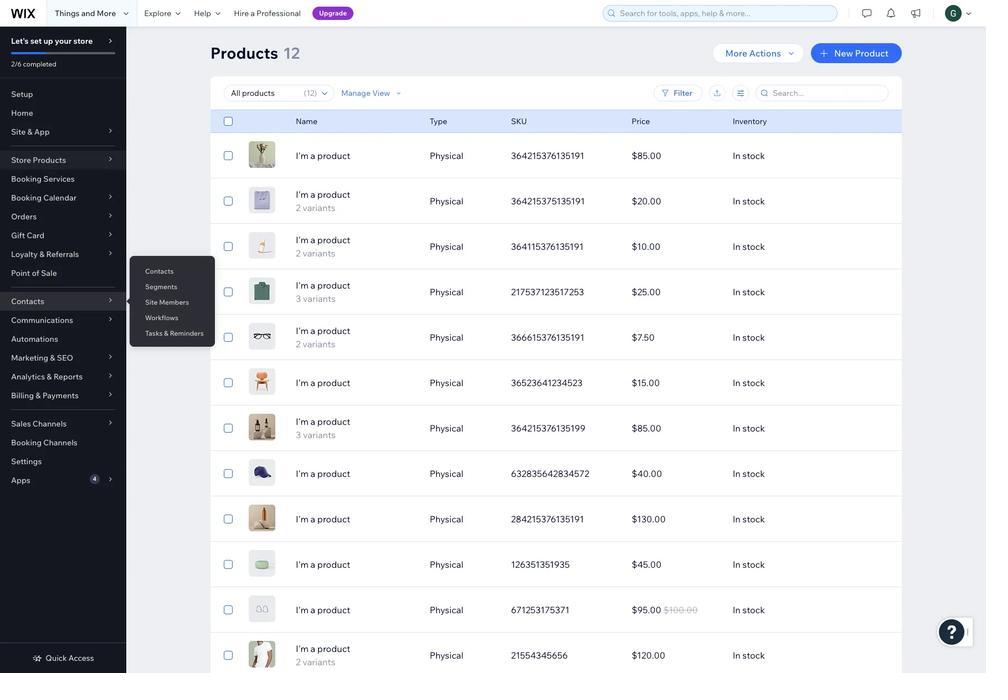 Task type: locate. For each thing, give the bounding box(es) containing it.
stock
[[743, 150, 765, 161], [743, 196, 765, 207], [743, 241, 765, 252], [743, 287, 765, 298], [743, 332, 765, 343], [743, 378, 765, 389], [743, 423, 765, 434], [743, 468, 765, 480], [743, 514, 765, 525], [743, 559, 765, 570], [743, 605, 765, 616], [743, 650, 765, 661]]

channels up settings link
[[43, 438, 77, 448]]

$85.00 link for 364215376135191
[[625, 142, 727, 169]]

stock for 284215376135191
[[743, 514, 765, 525]]

7 in from the top
[[733, 423, 741, 434]]

2 for 364115376135191
[[296, 248, 301, 259]]

4 i'm a product 2 variants from the top
[[296, 644, 351, 668]]

i'm a product link for 126351351935
[[289, 558, 423, 572]]

i'm a product for 632835642834572
[[296, 468, 351, 480]]

communications
[[11, 315, 73, 325]]

3 booking from the top
[[11, 438, 42, 448]]

7 stock from the top
[[743, 423, 765, 434]]

$10.00 link
[[625, 233, 727, 260]]

in for 126351351935
[[733, 559, 741, 570]]

9 in from the top
[[733, 514, 741, 525]]

12 up name
[[307, 88, 315, 98]]

reminders
[[170, 329, 204, 338]]

store products
[[11, 155, 66, 165]]

booking calendar button
[[0, 188, 126, 207]]

in stock link for 364215375135191
[[727, 188, 847, 215]]

10 physical link from the top
[[423, 552, 505, 578]]

i'm a product 3 variants for 217537123517253
[[296, 280, 351, 304]]

in stock link for 126351351935
[[727, 552, 847, 578]]

1 i'm a product 3 variants from the top
[[296, 280, 351, 304]]

1 vertical spatial more
[[726, 48, 748, 59]]

booking for booking channels
[[11, 438, 42, 448]]

& for site
[[27, 127, 32, 137]]

12 down professional
[[283, 43, 300, 63]]

i'm a product link for 284215376135191
[[289, 513, 423, 526]]

physical link for 364115376135191
[[423, 233, 505, 260]]

4 i'm a product from the top
[[296, 514, 351, 525]]

analytics
[[11, 372, 45, 382]]

4 physical link from the top
[[423, 279, 505, 305]]

physical link for 364215376135199
[[423, 415, 505, 442]]

364215376135191
[[511, 150, 585, 161]]

actions
[[750, 48, 782, 59]]

contacts inside popup button
[[11, 297, 44, 307]]

stock for 36523641234523
[[743, 378, 765, 389]]

3 i'm a product from the top
[[296, 468, 351, 480]]

2 physical link from the top
[[423, 188, 505, 215]]

0 vertical spatial booking
[[11, 174, 42, 184]]

$20.00 link
[[625, 188, 727, 215]]

booking down store
[[11, 174, 42, 184]]

&
[[27, 127, 32, 137], [39, 249, 45, 259], [164, 329, 169, 338], [50, 353, 55, 363], [47, 372, 52, 382], [36, 391, 41, 401]]

filter
[[674, 88, 693, 98]]

$15.00
[[632, 378, 660, 389]]

None checkbox
[[224, 285, 233, 299], [224, 376, 233, 390], [224, 422, 233, 435], [224, 513, 233, 526], [224, 604, 233, 617], [224, 285, 233, 299], [224, 376, 233, 390], [224, 422, 233, 435], [224, 513, 233, 526], [224, 604, 233, 617]]

1 vertical spatial $85.00 link
[[625, 415, 727, 442]]

tasks & reminders
[[145, 329, 204, 338]]

i'm a product
[[296, 150, 351, 161], [296, 378, 351, 389], [296, 468, 351, 480], [296, 514, 351, 525], [296, 559, 351, 570], [296, 605, 351, 616]]

in stock for 217537123517253
[[733, 287, 765, 298]]

in stock for 671253175371
[[733, 605, 765, 616]]

booking calendar
[[11, 193, 77, 203]]

0 horizontal spatial contacts
[[11, 297, 44, 307]]

in stock link for 217537123517253
[[727, 279, 847, 305]]

2/6 completed
[[11, 60, 56, 68]]

site inside popup button
[[11, 127, 26, 137]]

11 i'm from the top
[[296, 605, 309, 616]]

let's set up your store
[[11, 36, 93, 46]]

physical for 364115376135191
[[430, 241, 464, 252]]

$85.00 down price
[[632, 150, 662, 161]]

site down segments
[[145, 298, 158, 307]]

1 horizontal spatial products
[[211, 43, 278, 63]]

2 in stock from the top
[[733, 196, 765, 207]]

8 in stock link from the top
[[727, 461, 847, 487]]

physical for 671253175371
[[430, 605, 464, 616]]

0 vertical spatial site
[[11, 127, 26, 137]]

6 in stock from the top
[[733, 378, 765, 389]]

4 product from the top
[[318, 280, 351, 291]]

12 stock from the top
[[743, 650, 765, 661]]

11 physical from the top
[[430, 605, 464, 616]]

2 2 from the top
[[296, 248, 301, 259]]

physical link for 217537123517253
[[423, 279, 505, 305]]

in for 364215376135191
[[733, 150, 741, 161]]

& inside "popup button"
[[39, 249, 45, 259]]

billing
[[11, 391, 34, 401]]

2
[[296, 202, 301, 213], [296, 248, 301, 259], [296, 339, 301, 350], [296, 657, 301, 668]]

stock for 126351351935
[[743, 559, 765, 570]]

1 i'm a product 2 variants from the top
[[296, 189, 351, 213]]

3 physical from the top
[[430, 241, 464, 252]]

3 in from the top
[[733, 241, 741, 252]]

product
[[856, 48, 889, 59]]

10 in stock from the top
[[733, 559, 765, 570]]

1 variants from the top
[[303, 202, 336, 213]]

$85.00
[[632, 150, 662, 161], [632, 423, 662, 434]]

i'm a product link for 36523641234523
[[289, 376, 423, 390]]

variants
[[303, 202, 336, 213], [303, 248, 336, 259], [303, 293, 336, 304], [303, 339, 336, 350], [303, 430, 336, 441], [303, 657, 336, 668]]

in stock link for 36523641234523
[[727, 370, 847, 396]]

$45.00
[[632, 559, 662, 570]]

12 product from the top
[[318, 644, 351, 655]]

contacts up segments
[[145, 267, 174, 276]]

$130.00 link
[[625, 506, 727, 533]]

5 variants from the top
[[303, 430, 336, 441]]

36523641234523
[[511, 378, 583, 389]]

channels inside popup button
[[33, 419, 67, 429]]

366615376135191 link
[[505, 324, 625, 351]]

sku
[[511, 116, 527, 126]]

0 vertical spatial 3
[[296, 293, 301, 304]]

5 physical from the top
[[430, 332, 464, 343]]

10 in stock link from the top
[[727, 552, 847, 578]]

9 in stock from the top
[[733, 514, 765, 525]]

products
[[211, 43, 278, 63], [33, 155, 66, 165]]

4
[[93, 476, 97, 483]]

1 $85.00 from the top
[[632, 150, 662, 161]]

1 in stock link from the top
[[727, 142, 847, 169]]

5 in from the top
[[733, 332, 741, 343]]

8 physical from the top
[[430, 468, 464, 480]]

4 in from the top
[[733, 287, 741, 298]]

1 $85.00 link from the top
[[625, 142, 727, 169]]

1 vertical spatial contacts
[[11, 297, 44, 307]]

products down hire
[[211, 43, 278, 63]]

4 stock from the top
[[743, 287, 765, 298]]

5 in stock link from the top
[[727, 324, 847, 351]]

6 in from the top
[[733, 378, 741, 389]]

$85.00 up $40.00 on the right of page
[[632, 423, 662, 434]]

7 physical link from the top
[[423, 415, 505, 442]]

physical for 217537123517253
[[430, 287, 464, 298]]

1 vertical spatial $85.00
[[632, 423, 662, 434]]

1 vertical spatial 12
[[307, 88, 315, 98]]

in stock link for 366615376135191
[[727, 324, 847, 351]]

12 in from the top
[[733, 650, 741, 661]]

0 horizontal spatial more
[[97, 8, 116, 18]]

variants for 366615376135191
[[303, 339, 336, 350]]

11 in from the top
[[733, 605, 741, 616]]

0 vertical spatial 12
[[283, 43, 300, 63]]

6 physical link from the top
[[423, 370, 505, 396]]

professional
[[257, 8, 301, 18]]

2 in from the top
[[733, 196, 741, 207]]

booking up orders
[[11, 193, 42, 203]]

physical for 36523641234523
[[430, 378, 464, 389]]

& left reports
[[47, 372, 52, 382]]

physical link for 126351351935
[[423, 552, 505, 578]]

3 2 from the top
[[296, 339, 301, 350]]

1 2 from the top
[[296, 202, 301, 213]]

1 physical from the top
[[430, 150, 464, 161]]

things
[[55, 8, 80, 18]]

payments
[[42, 391, 79, 401]]

5 i'm a product from the top
[[296, 559, 351, 570]]

& right tasks
[[164, 329, 169, 338]]

upgrade button
[[313, 7, 354, 20]]

in stock link for 364215376135191
[[727, 142, 847, 169]]

contacts up communications
[[11, 297, 44, 307]]

more left "actions"
[[726, 48, 748, 59]]

in for 217537123517253
[[733, 287, 741, 298]]

billing & payments button
[[0, 386, 126, 405]]

8 stock from the top
[[743, 468, 765, 480]]

6 i'm a product link from the top
[[289, 604, 423, 617]]

completed
[[23, 60, 56, 68]]

11 in stock from the top
[[733, 605, 765, 616]]

1 vertical spatial channels
[[43, 438, 77, 448]]

3 physical link from the top
[[423, 233, 505, 260]]

contacts for contacts popup button
[[11, 297, 44, 307]]

11 stock from the top
[[743, 605, 765, 616]]

site down the home
[[11, 127, 26, 137]]

3
[[296, 293, 301, 304], [296, 430, 301, 441]]

1 horizontal spatial site
[[145, 298, 158, 307]]

5 product from the top
[[318, 325, 351, 337]]

$85.00 link down $15.00 link
[[625, 415, 727, 442]]

3 i'm from the top
[[296, 234, 309, 246]]

10 product from the top
[[318, 559, 351, 570]]

booking for booking calendar
[[11, 193, 42, 203]]

calendar
[[43, 193, 77, 203]]

2 stock from the top
[[743, 196, 765, 207]]

6 stock from the top
[[743, 378, 765, 389]]

manage view button
[[341, 88, 404, 98]]

and
[[81, 8, 95, 18]]

stock for 364115376135191
[[743, 241, 765, 252]]

2 variants from the top
[[303, 248, 336, 259]]

( 12 )
[[304, 88, 317, 98]]

9 in stock link from the top
[[727, 506, 847, 533]]

3 i'm a product link from the top
[[289, 467, 423, 481]]

1 i'm a product from the top
[[296, 150, 351, 161]]

in stock for 364115376135191
[[733, 241, 765, 252]]

physical link for 671253175371
[[423, 597, 505, 624]]

2 vertical spatial booking
[[11, 438, 42, 448]]

1 in stock from the top
[[733, 150, 765, 161]]

5 stock from the top
[[743, 332, 765, 343]]

& left seo
[[50, 353, 55, 363]]

booking up settings
[[11, 438, 42, 448]]

5 in stock from the top
[[733, 332, 765, 343]]

3 product from the top
[[318, 234, 351, 246]]

None checkbox
[[224, 115, 233, 128], [224, 149, 233, 162], [224, 195, 233, 208], [224, 240, 233, 253], [224, 331, 233, 344], [224, 467, 233, 481], [224, 558, 233, 572], [224, 649, 233, 662], [224, 115, 233, 128], [224, 149, 233, 162], [224, 195, 233, 208], [224, 240, 233, 253], [224, 331, 233, 344], [224, 467, 233, 481], [224, 558, 233, 572], [224, 649, 233, 662]]

1 horizontal spatial contacts
[[145, 267, 174, 276]]

stock for 366615376135191
[[743, 332, 765, 343]]

3 in stock from the top
[[733, 241, 765, 252]]

126351351935 link
[[505, 552, 625, 578]]

0 vertical spatial products
[[211, 43, 278, 63]]

in stock link
[[727, 142, 847, 169], [727, 188, 847, 215], [727, 233, 847, 260], [727, 279, 847, 305], [727, 324, 847, 351], [727, 370, 847, 396], [727, 415, 847, 442], [727, 461, 847, 487], [727, 506, 847, 533], [727, 552, 847, 578], [727, 597, 847, 624], [727, 643, 847, 669]]

21554345656
[[511, 650, 568, 661]]

12 for products 12
[[283, 43, 300, 63]]

2 i'm a product 2 variants from the top
[[296, 234, 351, 259]]

services
[[43, 174, 75, 184]]

variants for 364215375135191
[[303, 202, 336, 213]]

in for 21554345656
[[733, 650, 741, 661]]

3 in stock link from the top
[[727, 233, 847, 260]]

2 booking from the top
[[11, 193, 42, 203]]

7 physical from the top
[[430, 423, 464, 434]]

settings link
[[0, 452, 126, 471]]

0 horizontal spatial site
[[11, 127, 26, 137]]

referrals
[[46, 249, 79, 259]]

sidebar element
[[0, 27, 126, 674]]

physical for 632835642834572
[[430, 468, 464, 480]]

contacts
[[145, 267, 174, 276], [11, 297, 44, 307]]

6 i'm a product from the top
[[296, 605, 351, 616]]

in stock link for 671253175371
[[727, 597, 847, 624]]

marketing
[[11, 353, 48, 363]]

671253175371 link
[[505, 597, 625, 624]]

364215376135199 link
[[505, 415, 625, 442]]

physical link for 21554345656
[[423, 643, 505, 669]]

364215375135191 link
[[505, 188, 625, 215]]

site & app
[[11, 127, 50, 137]]

i'm a product 2 variants
[[296, 189, 351, 213], [296, 234, 351, 259], [296, 325, 351, 350], [296, 644, 351, 668]]

1 3 from the top
[[296, 293, 301, 304]]

quick
[[46, 654, 67, 664]]

1 vertical spatial booking
[[11, 193, 42, 203]]

$40.00 link
[[625, 461, 727, 487]]

stock for 364215376135191
[[743, 150, 765, 161]]

channels for sales channels
[[33, 419, 67, 429]]

5 i'm a product link from the top
[[289, 558, 423, 572]]

in stock link for 364115376135191
[[727, 233, 847, 260]]

physical for 364215376135191
[[430, 150, 464, 161]]

& left app
[[27, 127, 32, 137]]

9 physical from the top
[[430, 514, 464, 525]]

3 variants from the top
[[303, 293, 336, 304]]

36523641234523 link
[[505, 370, 625, 396]]

physical link for 366615376135191
[[423, 324, 505, 351]]

marketing & seo button
[[0, 349, 126, 368]]

$15.00 link
[[625, 370, 727, 396]]

1 vertical spatial site
[[145, 298, 158, 307]]

seo
[[57, 353, 73, 363]]

products up booking services
[[33, 155, 66, 165]]

364115376135191 link
[[505, 233, 625, 260]]

1 vertical spatial products
[[33, 155, 66, 165]]

$20.00
[[632, 196, 662, 207]]

in stock for 36523641234523
[[733, 378, 765, 389]]

)
[[315, 88, 317, 98]]

in stock for 632835642834572
[[733, 468, 765, 480]]

2 i'm a product link from the top
[[289, 376, 423, 390]]

0 vertical spatial contacts
[[145, 267, 174, 276]]

booking inside dropdown button
[[11, 193, 42, 203]]

view
[[373, 88, 390, 98]]

0 vertical spatial $85.00
[[632, 150, 662, 161]]

7 in stock from the top
[[733, 423, 765, 434]]

in stock
[[733, 150, 765, 161], [733, 196, 765, 207], [733, 241, 765, 252], [733, 287, 765, 298], [733, 332, 765, 343], [733, 378, 765, 389], [733, 423, 765, 434], [733, 468, 765, 480], [733, 514, 765, 525], [733, 559, 765, 570], [733, 605, 765, 616], [733, 650, 765, 661]]

new product button
[[812, 43, 903, 63]]

3 stock from the top
[[743, 241, 765, 252]]

& inside "link"
[[164, 329, 169, 338]]

in
[[733, 150, 741, 161], [733, 196, 741, 207], [733, 241, 741, 252], [733, 287, 741, 298], [733, 332, 741, 343], [733, 378, 741, 389], [733, 423, 741, 434], [733, 468, 741, 480], [733, 514, 741, 525], [733, 559, 741, 570], [733, 605, 741, 616], [733, 650, 741, 661]]

2 i'm a product 3 variants from the top
[[296, 416, 351, 441]]

1 i'm a product link from the top
[[289, 149, 423, 162]]

10 stock from the top
[[743, 559, 765, 570]]

2 $85.00 link from the top
[[625, 415, 727, 442]]

2 $85.00 from the top
[[632, 423, 662, 434]]

0 vertical spatial channels
[[33, 419, 67, 429]]

0 horizontal spatial products
[[33, 155, 66, 165]]

of
[[32, 268, 39, 278]]

0 horizontal spatial 12
[[283, 43, 300, 63]]

in for 364215376135199
[[733, 423, 741, 434]]

channels
[[33, 419, 67, 429], [43, 438, 77, 448]]

site for site & app
[[11, 127, 26, 137]]

Search... field
[[770, 85, 885, 101]]

11 physical link from the top
[[423, 597, 505, 624]]

1 horizontal spatial 12
[[307, 88, 315, 98]]

2 i'm a product from the top
[[296, 378, 351, 389]]

products inside dropdown button
[[33, 155, 66, 165]]

& for billing
[[36, 391, 41, 401]]

1 vertical spatial 3
[[296, 430, 301, 441]]

671253175371
[[511, 605, 570, 616]]

0 vertical spatial i'm a product 3 variants
[[296, 280, 351, 304]]

name
[[296, 116, 318, 126]]

more right and on the left of the page
[[97, 8, 116, 18]]

& for marketing
[[50, 353, 55, 363]]

$85.00 link up $20.00 'link'
[[625, 142, 727, 169]]

1 vertical spatial i'm a product 3 variants
[[296, 416, 351, 441]]

5 physical link from the top
[[423, 324, 505, 351]]

3 i'm a product 2 variants from the top
[[296, 325, 351, 350]]

1 horizontal spatial more
[[726, 48, 748, 59]]

setup link
[[0, 85, 126, 104]]

7 in stock link from the top
[[727, 415, 847, 442]]

& right billing
[[36, 391, 41, 401]]

0 vertical spatial $85.00 link
[[625, 142, 727, 169]]

in for 366615376135191
[[733, 332, 741, 343]]

i'm a product 2 variants for 21554345656
[[296, 644, 351, 668]]

settings
[[11, 457, 42, 467]]

channels up booking channels
[[33, 419, 67, 429]]

& right loyalty
[[39, 249, 45, 259]]

a
[[251, 8, 255, 18], [311, 150, 316, 161], [311, 189, 316, 200], [311, 234, 316, 246], [311, 280, 316, 291], [311, 325, 316, 337], [311, 378, 316, 389], [311, 416, 316, 427], [311, 468, 316, 480], [311, 514, 316, 525], [311, 559, 316, 570], [311, 605, 316, 616], [311, 644, 316, 655]]

variants for 364115376135191
[[303, 248, 336, 259]]

2 in stock link from the top
[[727, 188, 847, 215]]

12 in stock from the top
[[733, 650, 765, 661]]

physical link for 284215376135191
[[423, 506, 505, 533]]



Task type: vqa. For each thing, say whether or not it's contained in the screenshot.


Task type: describe. For each thing, give the bounding box(es) containing it.
help button
[[188, 0, 227, 27]]

in stock for 364215376135191
[[733, 150, 765, 161]]

2 product from the top
[[318, 189, 351, 200]]

2 for 21554345656
[[296, 657, 301, 668]]

variants for 364215376135199
[[303, 430, 336, 441]]

$130.00
[[632, 514, 666, 525]]

$85.00 for 364215376135191
[[632, 150, 662, 161]]

8 i'm from the top
[[296, 468, 309, 480]]

loyalty & referrals
[[11, 249, 79, 259]]

in for 632835642834572
[[733, 468, 741, 480]]

setup
[[11, 89, 33, 99]]

$45.00 link
[[625, 552, 727, 578]]

$85.00 link for 364215376135199
[[625, 415, 727, 442]]

9 i'm from the top
[[296, 514, 309, 525]]

in for 284215376135191
[[733, 514, 741, 525]]

products 12
[[211, 43, 300, 63]]

12 i'm from the top
[[296, 644, 309, 655]]

segments
[[145, 283, 177, 291]]

4 i'm from the top
[[296, 280, 309, 291]]

physical link for 364215375135191
[[423, 188, 505, 215]]

$25.00 link
[[625, 279, 727, 305]]

sales channels
[[11, 419, 67, 429]]

physical link for 364215376135191
[[423, 142, 505, 169]]

stock for 671253175371
[[743, 605, 765, 616]]

3 for 364215376135199
[[296, 430, 301, 441]]

loyalty & referrals button
[[0, 245, 126, 264]]

filter button
[[654, 85, 703, 101]]

store
[[73, 36, 93, 46]]

$25.00
[[632, 287, 661, 298]]

$95.00 $100.00
[[632, 605, 698, 616]]

in for 671253175371
[[733, 605, 741, 616]]

i'm a product link for 632835642834572
[[289, 467, 423, 481]]

price
[[632, 116, 650, 126]]

tasks
[[145, 329, 163, 338]]

& for loyalty
[[39, 249, 45, 259]]

in for 364215375135191
[[733, 196, 741, 207]]

site for site members
[[145, 298, 158, 307]]

variants for 21554345656
[[303, 657, 336, 668]]

2 i'm from the top
[[296, 189, 309, 200]]

in stock for 364215376135199
[[733, 423, 765, 434]]

app
[[34, 127, 50, 137]]

6 product from the top
[[318, 378, 351, 389]]

channels for booking channels
[[43, 438, 77, 448]]

0 vertical spatial more
[[97, 8, 116, 18]]

$7.50 link
[[625, 324, 727, 351]]

in stock link for 364215376135199
[[727, 415, 847, 442]]

284215376135191
[[511, 514, 584, 525]]

point of sale link
[[0, 264, 126, 283]]

$85.00 for 364215376135199
[[632, 423, 662, 434]]

217537123517253 link
[[505, 279, 625, 305]]

in stock link for 632835642834572
[[727, 461, 847, 487]]

1 i'm from the top
[[296, 150, 309, 161]]

physical for 126351351935
[[430, 559, 464, 570]]

i'm a product for 126351351935
[[296, 559, 351, 570]]

(
[[304, 88, 307, 98]]

9 product from the top
[[318, 514, 351, 525]]

hire a professional
[[234, 8, 301, 18]]

& for tasks
[[164, 329, 169, 338]]

quick access button
[[32, 654, 94, 664]]

booking for booking services
[[11, 174, 42, 184]]

in stock link for 284215376135191
[[727, 506, 847, 533]]

$120.00
[[632, 650, 666, 661]]

let's
[[11, 36, 29, 46]]

$40.00
[[632, 468, 663, 480]]

stock for 217537123517253
[[743, 287, 765, 298]]

members
[[159, 298, 189, 307]]

7 product from the top
[[318, 416, 351, 427]]

12 for ( 12 )
[[307, 88, 315, 98]]

physical for 364215376135199
[[430, 423, 464, 434]]

physical link for 36523641234523
[[423, 370, 505, 396]]

explore
[[144, 8, 171, 18]]

sales channels button
[[0, 415, 126, 434]]

physical link for 632835642834572
[[423, 461, 505, 487]]

3 for 217537123517253
[[296, 293, 301, 304]]

more actions button
[[713, 43, 805, 63]]

things and more
[[55, 8, 116, 18]]

automations
[[11, 334, 58, 344]]

physical for 366615376135191
[[430, 332, 464, 343]]

i'm a product 3 variants for 364215376135199
[[296, 416, 351, 441]]

physical for 21554345656
[[430, 650, 464, 661]]

i'm a product for 284215376135191
[[296, 514, 351, 525]]

Search for tools, apps, help & more... field
[[617, 6, 834, 21]]

gift
[[11, 231, 25, 241]]

your
[[55, 36, 72, 46]]

store
[[11, 155, 31, 165]]

366615376135191
[[511, 332, 585, 343]]

364115376135191
[[511, 241, 584, 252]]

& for analytics
[[47, 372, 52, 382]]

hire
[[234, 8, 249, 18]]

364215376135199
[[511, 423, 586, 434]]

i'm a product for 671253175371
[[296, 605, 351, 616]]

11 product from the top
[[318, 605, 351, 616]]

stock for 632835642834572
[[743, 468, 765, 480]]

2 for 364215375135191
[[296, 202, 301, 213]]

in for 364115376135191
[[733, 241, 741, 252]]

marketing & seo
[[11, 353, 73, 363]]

$10.00
[[632, 241, 661, 252]]

in stock for 284215376135191
[[733, 514, 765, 525]]

10 i'm from the top
[[296, 559, 309, 570]]

contacts link
[[130, 262, 215, 281]]

point
[[11, 268, 30, 278]]

i'm a product 2 variants for 364115376135191
[[296, 234, 351, 259]]

upgrade
[[319, 9, 347, 17]]

home
[[11, 108, 33, 118]]

analytics & reports
[[11, 372, 83, 382]]

in stock for 126351351935
[[733, 559, 765, 570]]

store products button
[[0, 151, 126, 170]]

more inside dropdown button
[[726, 48, 748, 59]]

$120.00 link
[[625, 643, 727, 669]]

i'm a product for 36523641234523
[[296, 378, 351, 389]]

physical for 284215376135191
[[430, 514, 464, 525]]

variants for 217537123517253
[[303, 293, 336, 304]]

tasks & reminders link
[[130, 324, 215, 343]]

stock for 364215375135191
[[743, 196, 765, 207]]

help
[[194, 8, 211, 18]]

reports
[[54, 372, 83, 382]]

1 product from the top
[[318, 150, 351, 161]]

up
[[44, 36, 53, 46]]

in stock for 364215375135191
[[733, 196, 765, 207]]

$7.50
[[632, 332, 655, 343]]

364215375135191
[[511, 196, 585, 207]]

7 i'm from the top
[[296, 416, 309, 427]]

$100.00
[[664, 605, 698, 616]]

632835642834572
[[511, 468, 590, 480]]

automations link
[[0, 330, 126, 349]]

gift card
[[11, 231, 44, 241]]

i'm a product link for 671253175371
[[289, 604, 423, 617]]

workflows
[[145, 314, 178, 322]]

inventory
[[733, 116, 768, 126]]

2/6
[[11, 60, 22, 68]]

5 i'm from the top
[[296, 325, 309, 337]]

6 i'm from the top
[[296, 378, 309, 389]]

set
[[30, 36, 42, 46]]

more actions
[[726, 48, 782, 59]]

i'm a product link for 364215376135191
[[289, 149, 423, 162]]

site members link
[[130, 293, 215, 312]]

physical for 364215375135191
[[430, 196, 464, 207]]

Unsaved view field
[[228, 85, 301, 101]]

site & app button
[[0, 123, 126, 141]]

in stock link for 21554345656
[[727, 643, 847, 669]]

loyalty
[[11, 249, 38, 259]]

i'm a product for 364215376135191
[[296, 150, 351, 161]]

manage view
[[341, 88, 390, 98]]

communications button
[[0, 311, 126, 330]]

8 product from the top
[[318, 468, 351, 480]]

in stock for 366615376135191
[[733, 332, 765, 343]]

new
[[835, 48, 854, 59]]

sale
[[41, 268, 57, 278]]

contacts for contacts link
[[145, 267, 174, 276]]

card
[[27, 231, 44, 241]]

stock for 364215376135199
[[743, 423, 765, 434]]

quick access
[[46, 654, 94, 664]]



